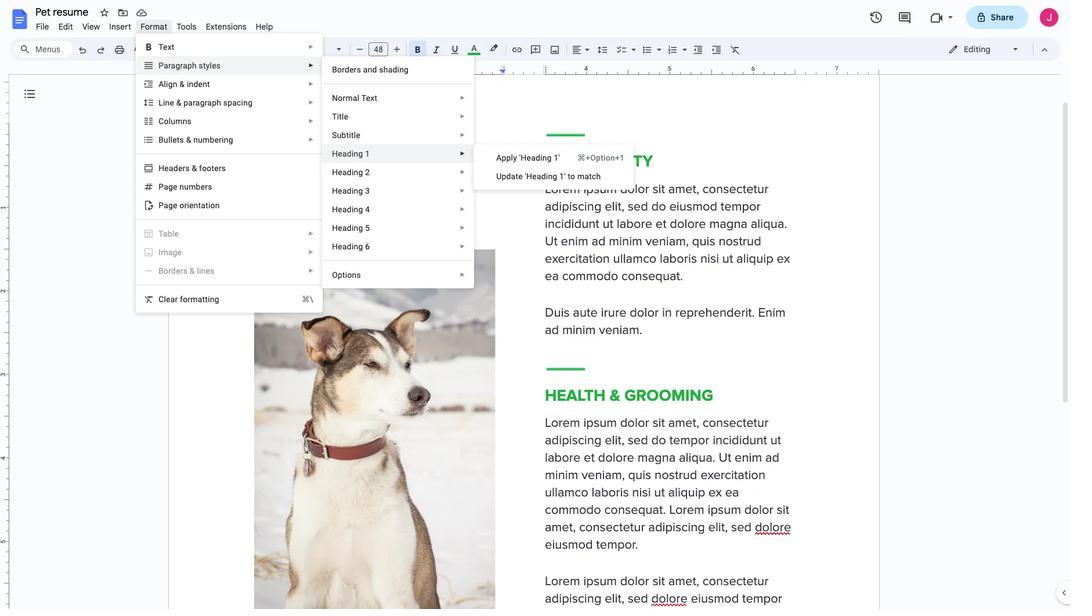 Task type: vqa. For each thing, say whether or not it's contained in the screenshot.
Color
no



Task type: locate. For each thing, give the bounding box(es) containing it.
'heading
[[519, 153, 552, 162], [525, 172, 557, 181]]

line & paragraph spacing image
[[596, 41, 609, 57]]

1 horizontal spatial a
[[496, 153, 502, 162]]

heading 5
[[332, 223, 370, 233]]

3 heading from the top
[[332, 186, 363, 196]]

1' up update 'heading 1' to match u element
[[554, 153, 560, 162]]

i
[[159, 248, 161, 257]]

u
[[184, 182, 189, 192]]

bulleted list menu image
[[654, 42, 662, 46]]

c
[[159, 295, 164, 304]]

menu bar
[[31, 15, 278, 34]]

table menu item
[[136, 225, 322, 243]]

Star checkbox
[[96, 5, 113, 21]]

s for t
[[180, 135, 184, 144]]

heading down the heading 3
[[332, 205, 363, 214]]

a up u
[[496, 153, 502, 162]]

heading for heading 5
[[332, 223, 363, 233]]

text up "p"
[[159, 42, 174, 52]]

to
[[568, 172, 575, 181]]

s right colum
[[187, 117, 192, 126]]

0 vertical spatial n
[[183, 117, 187, 126]]

heading 3 3 element
[[332, 186, 373, 196]]

0 vertical spatial page
[[159, 182, 177, 192]]

& right ine
[[176, 98, 181, 107]]

1 vertical spatial a
[[496, 153, 502, 162]]

colum n s
[[159, 117, 192, 126]]

a for lign
[[159, 80, 164, 89]]

1 vertical spatial 'heading
[[525, 172, 557, 181]]

menu containing text
[[136, 34, 323, 313]]

s
[[187, 117, 192, 126], [180, 135, 184, 144]]

insert
[[109, 21, 131, 32]]

1' left to on the top
[[559, 172, 566, 181]]

colum
[[159, 117, 183, 126]]

text s element
[[159, 42, 178, 52]]

menu bar banner
[[0, 0, 1070, 609]]

age
[[168, 248, 182, 257]]

h eaders & footers
[[159, 164, 226, 173]]

'heading for pdate
[[525, 172, 557, 181]]

'heading down apply 'heading 1' a element
[[525, 172, 557, 181]]

paragraph styles p element
[[159, 61, 224, 70]]

update 'heading 1' to match u element
[[496, 172, 604, 181]]

h
[[159, 164, 164, 173]]

align & indent a element
[[159, 80, 213, 89]]

checklist menu image
[[628, 42, 636, 46]]

text right ormal
[[361, 93, 377, 103]]

orders
[[337, 65, 361, 74]]

page left the u
[[159, 182, 177, 192]]

b
[[332, 65, 337, 74]]

1 page from the top
[[159, 182, 177, 192]]

1 vertical spatial text
[[361, 93, 377, 103]]

menu item containing i
[[136, 243, 322, 262]]

n for u
[[179, 182, 184, 192]]

ubtitle
[[337, 131, 360, 140]]

0 vertical spatial 1'
[[554, 153, 560, 162]]

ptions
[[338, 270, 361, 280]]

text color image
[[468, 41, 480, 55]]

text
[[159, 42, 174, 52], [361, 93, 377, 103]]

nova
[[331, 44, 350, 55]]

1 vertical spatial page
[[159, 201, 177, 210]]

t
[[332, 112, 337, 121]]

orientation
[[179, 201, 220, 210]]

bulle
[[159, 135, 177, 144]]

4
[[365, 205, 370, 214]]

1'
[[554, 153, 560, 162], [559, 172, 566, 181]]

'heading up the u pdate 'heading 1' to match
[[519, 153, 552, 162]]

p aragraph styles
[[159, 61, 221, 70]]

t
[[177, 135, 180, 144]]

view
[[82, 21, 100, 32]]

mode and view toolbar
[[940, 38, 1054, 61]]

share
[[991, 12, 1014, 23]]

menu item
[[136, 243, 322, 262]]

2 page from the top
[[159, 201, 177, 210]]

lines
[[197, 266, 214, 276]]

n left mbers
[[179, 182, 184, 192]]

page
[[159, 182, 177, 192], [159, 201, 177, 210]]

styles
[[199, 61, 221, 70]]

5 heading from the top
[[332, 223, 363, 233]]

main toolbar
[[72, 0, 745, 450]]

menu bar containing file
[[31, 15, 278, 34]]

share button
[[966, 6, 1028, 29]]

⌘+option+1
[[577, 153, 624, 162]]

1 vertical spatial n
[[179, 182, 184, 192]]

► inside table menu item
[[308, 230, 314, 237]]

format menu item
[[136, 20, 172, 34]]

menu containing b
[[322, 56, 474, 288]]

menu containing a
[[474, 144, 634, 190]]

0 vertical spatial s
[[187, 117, 192, 126]]

1' for a pply 'heading 1'
[[554, 153, 560, 162]]

image m element
[[159, 248, 185, 257]]

proxima nova option
[[298, 41, 350, 57]]

normal text n element
[[332, 93, 381, 103]]

heading 3
[[332, 186, 370, 196]]

►
[[308, 44, 314, 50], [308, 62, 314, 68], [308, 81, 314, 87], [460, 95, 466, 101], [308, 99, 314, 106], [460, 113, 466, 120], [308, 118, 314, 124], [460, 132, 466, 138], [308, 136, 314, 143], [460, 150, 466, 157], [460, 169, 466, 175], [460, 187, 466, 194], [460, 206, 466, 212], [460, 225, 466, 231], [308, 230, 314, 237], [460, 243, 466, 250], [308, 249, 314, 255], [308, 268, 314, 274], [460, 272, 466, 278]]

heading up the heading 3
[[332, 168, 363, 177]]

page for page orientation
[[159, 201, 177, 210]]

m
[[161, 248, 168, 257]]

edit
[[58, 21, 73, 32]]

l
[[159, 98, 163, 107]]

right margin image
[[792, 66, 879, 74]]

columns n element
[[159, 117, 195, 126]]

1 horizontal spatial s
[[187, 117, 192, 126]]

heading down heading 2
[[332, 186, 363, 196]]

t itle
[[332, 112, 348, 121]]

a lign & indent
[[159, 80, 210, 89]]

1 vertical spatial s
[[180, 135, 184, 144]]

5
[[365, 223, 370, 233]]

heading
[[332, 149, 363, 158], [332, 168, 363, 177], [332, 186, 363, 196], [332, 205, 363, 214], [332, 223, 363, 233], [332, 242, 363, 251]]

⌘\
[[302, 295, 313, 304]]

table
[[159, 229, 179, 239]]

heading 1 1 element
[[332, 149, 373, 158]]

insert menu item
[[105, 20, 136, 34]]

6 heading from the top
[[332, 242, 363, 251]]

& right eaders
[[192, 164, 197, 173]]

n
[[183, 117, 187, 126], [179, 182, 184, 192]]

insert image image
[[548, 41, 561, 57]]

s
[[332, 131, 337, 140]]

help
[[256, 21, 273, 32]]

0 vertical spatial a
[[159, 80, 164, 89]]

editing button
[[940, 41, 1028, 58]]

p
[[159, 61, 164, 70]]

0 horizontal spatial a
[[159, 80, 164, 89]]

& for ine
[[176, 98, 181, 107]]

heading for heading 1
[[332, 149, 363, 158]]

1' for u pdate 'heading 1' to match
[[559, 172, 566, 181]]

help menu item
[[251, 20, 278, 34]]

heading 4 4 element
[[332, 205, 373, 214]]

page down 'page n u mbers'
[[159, 201, 177, 210]]

heading down heading 4
[[332, 223, 363, 233]]

heading down subtitle s element
[[332, 149, 363, 158]]

1 vertical spatial 1'
[[559, 172, 566, 181]]

0 vertical spatial 'heading
[[519, 153, 552, 162]]

i m age
[[159, 248, 182, 257]]

Menus field
[[15, 41, 73, 57]]

0 horizontal spatial s
[[180, 135, 184, 144]]

4 heading from the top
[[332, 205, 363, 214]]

proxima
[[298, 44, 329, 55]]

clear formatting c element
[[159, 295, 223, 304]]

n up the bulle t s & numbering
[[183, 117, 187, 126]]

a
[[159, 80, 164, 89], [496, 153, 502, 162]]

a down "p"
[[159, 80, 164, 89]]

heading down heading 5 at top
[[332, 242, 363, 251]]

application
[[0, 0, 1070, 609]]

heading for heading 4
[[332, 205, 363, 214]]

2 heading from the top
[[332, 168, 363, 177]]

extensions menu item
[[201, 20, 251, 34]]

1 heading from the top
[[332, 149, 363, 158]]

page orientation
[[159, 201, 220, 210]]

0 horizontal spatial text
[[159, 42, 174, 52]]

menu
[[136, 34, 323, 313], [322, 56, 474, 288], [474, 144, 634, 190]]

2
[[365, 168, 370, 177]]

& right lign
[[180, 80, 185, 89]]

& left lines
[[190, 266, 195, 276]]

s right bulle
[[180, 135, 184, 144]]



Task type: describe. For each thing, give the bounding box(es) containing it.
& inside borders & lines menu item
[[190, 266, 195, 276]]

mbers
[[189, 182, 212, 192]]

ormal
[[338, 93, 359, 103]]

⌘backslash element
[[288, 294, 313, 305]]

match
[[577, 172, 601, 181]]

heading 4
[[332, 205, 370, 214]]

highlight color image
[[487, 41, 500, 55]]

lign
[[164, 80, 177, 89]]

and
[[363, 65, 377, 74]]

► inside borders & lines menu item
[[308, 268, 314, 274]]

c lear formatting
[[159, 295, 219, 304]]

heading 6
[[332, 242, 370, 251]]

1
[[365, 149, 370, 158]]

numbered list menu image
[[680, 42, 687, 46]]

heading 2 2 element
[[332, 168, 373, 177]]

a for pply
[[496, 153, 502, 162]]

top margin image
[[0, 40, 9, 127]]

file
[[36, 21, 49, 32]]

footers
[[199, 164, 226, 173]]

borders & lines q element
[[159, 266, 218, 276]]

format
[[141, 21, 167, 32]]

menu bar inside menu bar banner
[[31, 15, 278, 34]]

pdate
[[502, 172, 523, 181]]

shading
[[379, 65, 409, 74]]

ine
[[163, 98, 174, 107]]

Font size field
[[368, 42, 393, 57]]

s ubtitle
[[332, 131, 360, 140]]

page for page n u mbers
[[159, 182, 177, 192]]

lear
[[164, 295, 178, 304]]

itle
[[337, 112, 348, 121]]

headers & footers h element
[[159, 164, 229, 173]]

heading 6 6 element
[[332, 242, 373, 251]]

application containing share
[[0, 0, 1070, 609]]

3
[[365, 186, 370, 196]]

bulle t s & numbering
[[159, 135, 233, 144]]

spacing
[[223, 98, 253, 107]]

pply
[[502, 153, 517, 162]]

subtitle s element
[[332, 131, 364, 140]]

file menu item
[[31, 20, 54, 34]]

l ine & paragraph spacing
[[159, 98, 253, 107]]

borders and shading b element
[[332, 65, 412, 74]]

borders & lines
[[159, 266, 214, 276]]

u pdate 'heading 1' to match
[[496, 172, 601, 181]]

& for eaders
[[192, 164, 197, 173]]

6
[[365, 242, 370, 251]]

0 vertical spatial text
[[159, 42, 174, 52]]

heading for heading 6
[[332, 242, 363, 251]]

► inside menu item
[[308, 249, 314, 255]]

table 2 element
[[159, 229, 182, 239]]

editing
[[964, 44, 991, 55]]

o ptions
[[332, 270, 361, 280]]

heading for heading 3
[[332, 186, 363, 196]]

borders & lines menu item
[[136, 262, 322, 280]]

formatting
[[180, 295, 219, 304]]

heading 1
[[332, 149, 370, 158]]

page numbers u element
[[159, 182, 216, 192]]

borders
[[159, 266, 188, 276]]

paragraph
[[184, 98, 221, 107]]

bullets & numbering t element
[[159, 135, 237, 144]]

aragraph
[[164, 61, 197, 70]]

⌘+option+1 element
[[563, 152, 624, 164]]

proxima nova
[[298, 44, 350, 55]]

o
[[332, 270, 338, 280]]

heading 2
[[332, 168, 370, 177]]

'heading for pply
[[519, 153, 552, 162]]

eaders
[[164, 164, 190, 173]]

n for s
[[183, 117, 187, 126]]

s for n
[[187, 117, 192, 126]]

& for lign
[[180, 80, 185, 89]]

tools
[[177, 21, 197, 32]]

view menu item
[[78, 20, 105, 34]]

edit menu item
[[54, 20, 78, 34]]

page n u mbers
[[159, 182, 212, 192]]

b orders and shading
[[332, 65, 409, 74]]

extensions
[[206, 21, 246, 32]]

n
[[332, 93, 338, 103]]

Rename text field
[[31, 5, 95, 19]]

a pply 'heading 1'
[[496, 153, 560, 162]]

n ormal text
[[332, 93, 377, 103]]

tools menu item
[[172, 20, 201, 34]]

1 horizontal spatial text
[[361, 93, 377, 103]]

& right the t
[[186, 135, 191, 144]]

heading for heading 2
[[332, 168, 363, 177]]

apply 'heading 1' a element
[[496, 153, 563, 162]]

u
[[496, 172, 502, 181]]

indent
[[187, 80, 210, 89]]

Font size text field
[[369, 42, 388, 56]]

heading 5 5 element
[[332, 223, 373, 233]]

numbering
[[193, 135, 233, 144]]

page orientation 3 element
[[159, 201, 223, 210]]

title t element
[[332, 112, 352, 121]]

options o element
[[332, 270, 364, 280]]

line & paragraph spacing l element
[[159, 98, 256, 107]]

left margin image
[[169, 66, 255, 74]]



